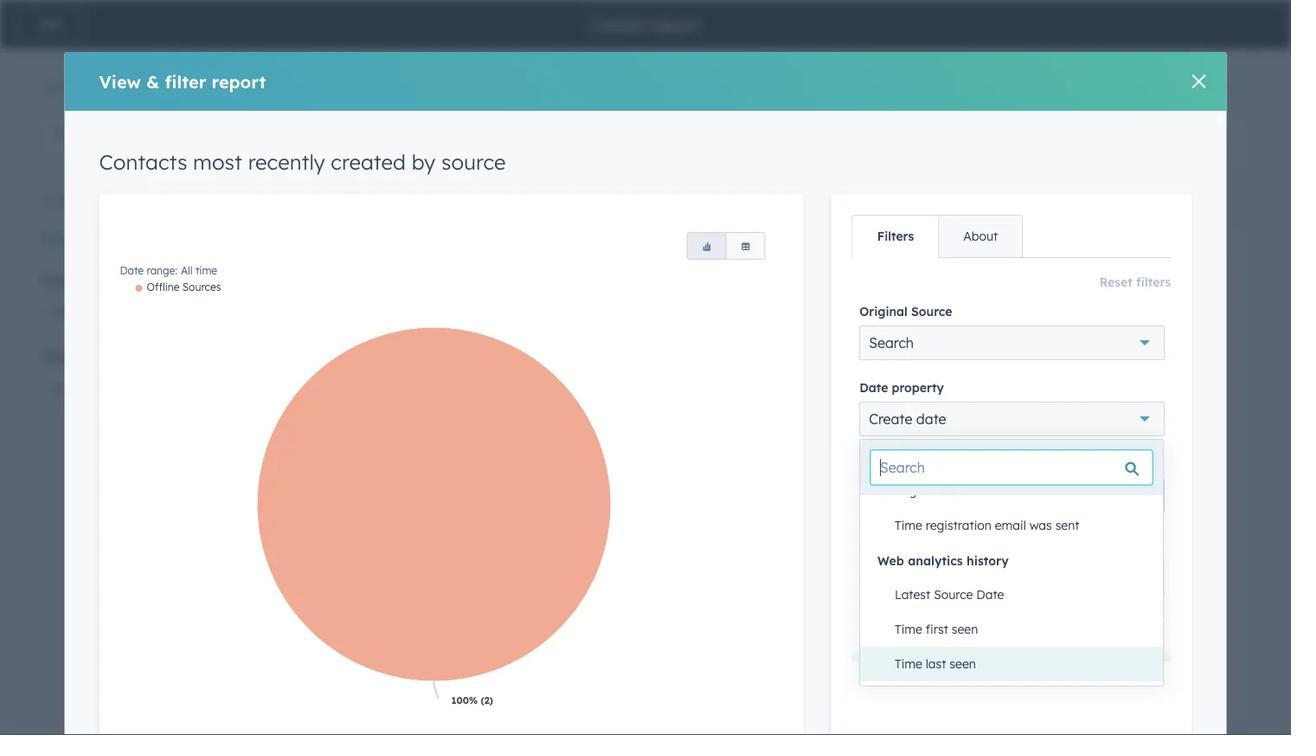 Task type: vqa. For each thing, say whether or not it's contained in the screenshot.


Task type: describe. For each thing, give the bounding box(es) containing it.
date range: all time inside option
[[824, 419, 922, 432]]

try
[[1120, 629, 1140, 646]]

last
[[926, 656, 947, 671]]

about link
[[939, 216, 1023, 257]]

original
[[859, 303, 908, 319]]

time last seen button
[[878, 647, 1164, 681]]

web analytics history
[[878, 553, 1009, 568]]

qualified inside marketing qualified leads recently created by source
[[918, 258, 995, 280]]

to
[[944, 629, 957, 646]]

filters for reset filters
[[1137, 274, 1172, 290]]

new
[[343, 132, 372, 150]]

of for marketing qualified leads recently created by source
[[1020, 317, 1033, 334]]

contacts most recently created by source inside dialog
[[99, 149, 506, 175]]

all data
[[869, 486, 919, 503]]

original for most
[[424, 295, 473, 313]]

0 horizontal spatial search search field
[[42, 115, 258, 150]]

marketing
[[824, 338, 891, 355]]

date inside there is no data to show in this time frame. try changing the date range.
[[994, 650, 1024, 667]]

view & filter report
[[99, 71, 266, 92]]

scratch
[[478, 77, 541, 99]]

source inside checkbox
[[638, 258, 695, 280]]

this
[[1014, 629, 1037, 646]]

filter inside contacts most recently created by source dialog
[[165, 71, 206, 92]]

no
[[889, 629, 905, 646]]

created inside marketing qualified leads recently created by source
[[1127, 258, 1193, 280]]

comparison
[[892, 569, 969, 587]]

new custom report
[[343, 132, 468, 150]]

create date
[[869, 410, 946, 427]]

from for templates
[[431, 184, 472, 205]]

data
[[42, 272, 71, 287]]

data sources
[[42, 272, 120, 287]]

page section element
[[0, 0, 1292, 48]]

filters for contact filters
[[910, 640, 944, 655]]

leads
[[1001, 258, 1047, 280]]

view
[[99, 71, 141, 92]]

time first seen
[[895, 622, 979, 637]]

recently inside marketing qualified leads recently created by source
[[1052, 258, 1122, 280]]

no
[[869, 569, 888, 587]]

create reports from templates
[[300, 184, 564, 205]]

interactive chart image inside contacts most recently created by source dialog
[[120, 281, 783, 722]]

are for contacts
[[374, 295, 395, 313]]

100%
[[452, 694, 478, 706]]

no comparison button
[[859, 561, 1165, 595]]

sent
[[1056, 518, 1080, 533]]

changing
[[1143, 629, 1204, 646]]

1 horizontal spatial search search field
[[871, 450, 1153, 485]]

what for contacts most recently created by source
[[335, 295, 370, 313]]

created inside dialog
[[331, 149, 406, 175]]

1-
[[42, 80, 52, 95]]

marketing qualified leads recently created by source
[[824, 258, 1193, 301]]

toggle series visibility region
[[136, 281, 221, 294]]

exit
[[39, 16, 62, 32]]

compared to
[[859, 539, 939, 554]]

source for original
[[911, 303, 952, 319]]

report inside page section element
[[650, 13, 701, 35]]

reset
[[1100, 274, 1133, 290]]

(1) filter selected
[[51, 379, 159, 396]]

clear
[[42, 231, 74, 246]]

are for marketing
[[863, 317, 884, 334]]

clear filters button
[[42, 228, 112, 249]]

most inside what are the original sources of my most recently created contacts?
[[572, 295, 604, 313]]

&
[[146, 71, 160, 92]]

no comparison
[[869, 569, 969, 587]]

0 horizontal spatial sources
[[75, 272, 120, 287]]

latest
[[895, 587, 931, 602]]

create report
[[591, 13, 701, 35]]

all up date range
[[885, 419, 897, 432]]

reset filters
[[1100, 274, 1172, 290]]

none checkbox containing marketing qualified leads recently created by source
[[789, 223, 1250, 726]]

range: inside contacts most recently created by source dialog
[[147, 264, 178, 277]]

original for qualified
[[913, 317, 962, 334]]

compared
[[859, 539, 922, 554]]

web analytics history button
[[861, 546, 1164, 575]]

by inside contacts most recently created by source dialog
[[412, 149, 436, 175]]

what are the original sources of my most recently created contacts?
[[335, 295, 714, 333]]

the inside there is no data to show in this time frame. try changing the date range.
[[970, 650, 990, 667]]

web
[[878, 553, 905, 568]]

contact filters
[[859, 640, 944, 655]]

time registration email was sent button
[[878, 508, 1164, 543]]

range
[[892, 456, 927, 471]]

to
[[925, 539, 939, 554]]

create date button
[[859, 401, 1165, 436]]

2 3 from the left
[[77, 80, 83, 95]]

created inside what are the original sources of my most recently created marketing qualified leads?
[[1153, 317, 1203, 334]]

(1)
[[51, 379, 67, 396]]

contacts inside option
[[835, 378, 882, 391]]

1-3 of 3 results
[[42, 80, 124, 95]]

registered at
[[895, 483, 972, 498]]

history
[[967, 553, 1009, 568]]

all inside all data popup button
[[869, 486, 885, 503]]

(1) filter selected button
[[42, 370, 258, 405]]

actions button
[[1109, 634, 1165, 658]]

time registration email was sent
[[895, 518, 1080, 533]]

show
[[961, 629, 994, 646]]

range: inside option
[[851, 419, 882, 432]]

date property
[[859, 380, 944, 395]]

first
[[926, 622, 949, 637]]

what are the original sources of my most recently created marketing qualified leads?
[[824, 317, 1203, 355]]

source inside dialog
[[441, 149, 506, 175]]

latest source date button
[[878, 577, 1164, 612]]

at
[[960, 483, 972, 498]]

date left range
[[859, 456, 888, 471]]

select
[[51, 303, 90, 320]]

sources for contacts most recently created by source
[[477, 295, 526, 313]]

time inside there is no data to show in this time frame. try changing the date range.
[[1041, 629, 1070, 646]]

time inside contacts most recently created by source dialog
[[196, 264, 217, 277]]

date inside 'button'
[[977, 587, 1005, 602]]

in
[[998, 629, 1010, 646]]

frame.
[[1074, 629, 1116, 646]]

contacts up contacts?
[[335, 258, 412, 280]]

what for marketing qualified leads recently created by source
[[824, 317, 859, 334]]



Task type: locate. For each thing, give the bounding box(es) containing it.
reports for templates
[[362, 184, 425, 205]]

contacts?
[[335, 316, 399, 333]]

0 vertical spatial source
[[911, 303, 952, 319]]

2 horizontal spatial the
[[970, 650, 990, 667]]

date range: all time up toggle series visibility region
[[120, 264, 217, 277]]

all
[[181, 264, 193, 277], [904, 378, 917, 391], [885, 419, 897, 432], [869, 486, 885, 503]]

qualified down the about link
[[918, 258, 995, 280]]

reports for scratch
[[362, 77, 425, 99]]

filters
[[77, 231, 112, 246], [1137, 274, 1172, 290], [910, 640, 944, 655]]

1 horizontal spatial source
[[638, 258, 695, 280]]

reports up custom
[[362, 77, 425, 99]]

date down the history
[[977, 587, 1005, 602]]

by inside marketing qualified leads recently created by source
[[824, 280, 846, 301]]

seen right 'first'
[[952, 622, 979, 637]]

0 vertical spatial date range: all time
[[120, 264, 217, 277]]

contacts most recently created by source inside checkbox
[[335, 258, 695, 280]]

1 time from the top
[[895, 518, 923, 533]]

1 vertical spatial reports
[[362, 184, 425, 205]]

filters link
[[853, 216, 939, 257]]

filters right clear
[[77, 231, 112, 246]]

1 vertical spatial filters
[[1137, 274, 1172, 290]]

1 horizontal spatial the
[[888, 317, 909, 334]]

time up contact filters
[[895, 622, 923, 637]]

1 horizontal spatial date range: all time
[[824, 419, 922, 432]]

0 vertical spatial are
[[374, 295, 395, 313]]

1 horizontal spatial original
[[913, 317, 962, 334]]

tab list containing filters
[[853, 215, 1024, 258]]

actions
[[1109, 638, 1153, 654]]

time
[[895, 518, 923, 533], [895, 622, 923, 637], [895, 656, 923, 671]]

create inside 'create date' dropdown button
[[869, 410, 912, 427]]

0 horizontal spatial time
[[196, 264, 217, 277]]

close image
[[1193, 74, 1206, 88]]

0 horizontal spatial filter
[[71, 379, 101, 396]]

range.
[[1028, 650, 1069, 667]]

0 horizontal spatial of
[[62, 80, 73, 95]]

sources inside what are the original sources of my most recently created contacts?
[[477, 295, 526, 313]]

data inside popup button
[[888, 486, 919, 503]]

0 vertical spatial report
[[650, 13, 701, 35]]

0 horizontal spatial report
[[212, 71, 266, 92]]

0 vertical spatial sources
[[75, 272, 120, 287]]

date
[[120, 264, 144, 277], [859, 380, 888, 395], [824, 419, 848, 432], [859, 456, 888, 471], [977, 587, 1005, 602]]

None checkbox
[[789, 223, 1250, 726]]

1 vertical spatial time
[[895, 622, 923, 637]]

create for create reports from templates
[[300, 184, 357, 205]]

0 horizontal spatial range:
[[147, 264, 178, 277]]

search search field down 'create date' dropdown button
[[871, 450, 1153, 485]]

1 vertical spatial from
[[431, 184, 472, 205]]

filters up time last seen
[[910, 640, 944, 655]]

2 horizontal spatial source
[[851, 280, 908, 301]]

websites
[[920, 378, 965, 391]]

(2)
[[481, 694, 493, 706]]

tab list inside contacts most recently created by source dialog
[[853, 215, 1024, 258]]

2 horizontal spatial time
[[1041, 629, 1070, 646]]

None button
[[687, 232, 727, 260], [726, 232, 766, 260], [687, 232, 727, 260], [726, 232, 766, 260]]

0 horizontal spatial 3
[[52, 80, 58, 95]]

1 vertical spatial date range: all time
[[824, 419, 922, 432]]

what inside what are the original sources of my most recently created marketing qualified leads?
[[824, 317, 859, 334]]

1 vertical spatial sources
[[477, 295, 526, 313]]

recently inside dialog
[[248, 149, 325, 175]]

1 vertical spatial the
[[888, 317, 909, 334]]

source inside marketing qualified leads recently created by source
[[851, 280, 908, 301]]

2 horizontal spatial by
[[824, 280, 846, 301]]

all data button
[[859, 477, 1165, 512]]

0 vertical spatial search search field
[[42, 115, 258, 150]]

0 vertical spatial the
[[399, 295, 420, 313]]

the for contacts
[[399, 295, 420, 313]]

0 horizontal spatial source
[[441, 149, 506, 175]]

2 vertical spatial of
[[1020, 317, 1033, 334]]

1 vertical spatial are
[[863, 317, 884, 334]]

the inside what are the original sources of my most recently created contacts?
[[399, 295, 420, 313]]

registration
[[926, 518, 992, 533]]

create for create reports from scratch
[[300, 77, 357, 99]]

my for created
[[548, 295, 568, 313]]

date range: all time
[[120, 264, 217, 277], [824, 419, 922, 432]]

0 vertical spatial what
[[335, 295, 370, 313]]

time down contact filters
[[895, 656, 923, 671]]

0 horizontal spatial date range: all time
[[120, 264, 217, 277]]

the inside what are the original sources of my most recently created marketing qualified leads?
[[888, 317, 909, 334]]

1 horizontal spatial are
[[863, 317, 884, 334]]

qualified
[[918, 258, 995, 280], [895, 338, 952, 355]]

list box
[[861, 0, 1164, 735]]

2 vertical spatial time
[[895, 656, 923, 671]]

create reports from scratch
[[300, 77, 541, 99]]

the for marketing
[[888, 317, 909, 334]]

0 vertical spatial time
[[196, 264, 217, 277]]

1 vertical spatial contacts most recently created by source
[[335, 258, 695, 280]]

my inside what are the original sources of my most recently created marketing qualified leads?
[[1037, 317, 1057, 334]]

seen for time first seen
[[952, 622, 979, 637]]

1 reports from the top
[[362, 77, 425, 99]]

date down property at right
[[916, 410, 946, 427]]

of inside what are the original sources of my most recently created contacts?
[[530, 295, 544, 313]]

filter right (1)
[[71, 379, 101, 396]]

2 horizontal spatial filters
[[1137, 274, 1172, 290]]

2 horizontal spatial sources
[[966, 317, 1016, 334]]

are up contacts?
[[374, 295, 395, 313]]

range: up date range
[[851, 419, 882, 432]]

0 vertical spatial range:
[[147, 264, 178, 277]]

1 horizontal spatial my
[[1037, 317, 1057, 334]]

0 horizontal spatial templates
[[96, 192, 156, 207]]

marketing
[[824, 258, 913, 280]]

registered at button
[[878, 474, 1164, 508]]

time first seen button
[[878, 612, 1164, 647]]

what
[[335, 295, 370, 313], [824, 317, 859, 334]]

contacts down contacts?
[[346, 356, 392, 369]]

2 vertical spatial the
[[970, 650, 990, 667]]

all up toggle series visibility region
[[181, 264, 193, 277]]

date up select popup button
[[120, 264, 144, 277]]

1 3 from the left
[[52, 80, 58, 95]]

0 vertical spatial filters
[[77, 231, 112, 246]]

0 vertical spatial of
[[62, 80, 73, 95]]

list box containing registered at
[[861, 0, 1164, 735]]

what inside what are the original sources of my most recently created contacts?
[[335, 295, 370, 313]]

report inside contacts most recently created by source dialog
[[212, 71, 266, 92]]

search button
[[859, 325, 1165, 360]]

source for latest
[[934, 587, 974, 602]]

New custom report checkbox
[[300, 113, 1250, 170]]

my inside what are the original sources of my most recently created contacts?
[[548, 295, 568, 313]]

is
[[875, 629, 885, 646]]

1 vertical spatial time
[[900, 419, 922, 432]]

my for recently
[[1037, 317, 1057, 334]]

none checkbox containing contacts most recently created by source
[[300, 223, 761, 726]]

None checkbox
[[300, 223, 761, 726]]

1 vertical spatial range:
[[851, 419, 882, 432]]

1 horizontal spatial filter
[[165, 71, 206, 92]]

time
[[196, 264, 217, 277], [900, 419, 922, 432], [1041, 629, 1070, 646]]

date left create date
[[824, 419, 848, 432]]

property
[[892, 380, 944, 395]]

date range: all time up date range
[[824, 419, 922, 432]]

2 horizontal spatial of
[[1020, 317, 1033, 334]]

0 horizontal spatial original
[[424, 295, 473, 313]]

from down 'new custom report'
[[431, 184, 472, 205]]

0 vertical spatial original
[[424, 295, 473, 313]]

date down in
[[994, 650, 1024, 667]]

about
[[964, 229, 998, 244]]

seen inside button
[[952, 622, 979, 637]]

contacts
[[99, 149, 187, 175], [335, 258, 412, 280], [346, 356, 392, 369], [835, 378, 882, 391]]

0 horizontal spatial by
[[412, 149, 436, 175]]

1 vertical spatial source
[[934, 587, 974, 602]]

was
[[1030, 518, 1053, 533]]

0 vertical spatial reports
[[362, 77, 425, 99]]

reports
[[362, 77, 425, 99], [362, 184, 425, 205]]

created inside what are the original sources of my most recently created contacts?
[[664, 295, 714, 313]]

interactive chart image
[[120, 281, 783, 722], [335, 413, 726, 696]]

time inside button
[[895, 622, 923, 637]]

2 from from the top
[[431, 184, 472, 205]]

all left websites
[[904, 378, 917, 391]]

data down range
[[888, 486, 919, 503]]

0 vertical spatial my
[[548, 295, 568, 313]]

source inside dialog
[[911, 303, 952, 319]]

time for time registration email was sent
[[895, 518, 923, 533]]

2 vertical spatial filters
[[910, 640, 944, 655]]

1 horizontal spatial sources
[[477, 295, 526, 313]]

0 vertical spatial contacts most recently created by source
[[99, 149, 506, 175]]

from for scratch
[[431, 77, 472, 99]]

time up toggle series visibility region
[[196, 264, 217, 277]]

time up range
[[900, 419, 922, 432]]

1 horizontal spatial what
[[824, 317, 859, 334]]

2 vertical spatial report
[[428, 132, 468, 150]]

date range
[[859, 456, 927, 471]]

contacts up filter templates
[[99, 149, 187, 175]]

select button
[[42, 294, 258, 329]]

selected
[[105, 379, 159, 396]]

source inside 'button'
[[934, 587, 974, 602]]

1 vertical spatial filter
[[71, 379, 101, 396]]

1 vertical spatial search search field
[[871, 450, 1153, 485]]

there is no data to show in this time frame. try changing the date range.
[[835, 629, 1204, 667]]

1 horizontal spatial report
[[428, 132, 468, 150]]

1 horizontal spatial by
[[612, 258, 633, 280]]

date range: all time inside contacts most recently created by source dialog
[[120, 264, 217, 277]]

original inside what are the original sources of my most recently created contacts?
[[424, 295, 473, 313]]

0 horizontal spatial the
[[399, 295, 420, 313]]

sources
[[75, 272, 120, 287], [477, 295, 526, 313], [966, 317, 1016, 334]]

latest source date
[[895, 587, 1005, 602]]

original inside what are the original sources of my most recently created marketing qualified leads?
[[913, 317, 962, 334]]

1 horizontal spatial date
[[994, 650, 1024, 667]]

what up contacts?
[[335, 295, 370, 313]]

all down date range
[[869, 486, 885, 503]]

filter
[[61, 192, 92, 207]]

reports down custom
[[362, 184, 425, 205]]

contacts inside dialog
[[99, 149, 187, 175]]

there
[[835, 629, 871, 646]]

tab list
[[853, 215, 1024, 258]]

the
[[399, 295, 420, 313], [888, 317, 909, 334], [970, 650, 990, 667]]

group inside contacts most recently created by source dialog
[[687, 232, 766, 260]]

are up marketing
[[863, 317, 884, 334]]

1 vertical spatial date
[[994, 650, 1024, 667]]

most
[[193, 149, 242, 175], [417, 258, 460, 280], [572, 295, 604, 313], [1061, 317, 1094, 334]]

range: up toggle series visibility region
[[147, 264, 178, 277]]

1 vertical spatial seen
[[950, 656, 976, 671]]

1 vertical spatial qualified
[[895, 338, 952, 355]]

1 vertical spatial report
[[212, 71, 266, 92]]

are inside what are the original sources of my most recently created marketing qualified leads?
[[863, 317, 884, 334]]

time up compared to
[[895, 518, 923, 533]]

most inside contacts most recently created by source dialog
[[193, 149, 242, 175]]

1 horizontal spatial 3
[[77, 80, 83, 95]]

search search field down &
[[42, 115, 258, 150]]

contacts most recently created by source dialog
[[65, 52, 1227, 735]]

report
[[650, 13, 701, 35], [212, 71, 266, 92], [428, 132, 468, 150]]

0 vertical spatial time
[[895, 518, 923, 533]]

0 horizontal spatial date
[[916, 410, 946, 427]]

data inside there is no data to show in this time frame. try changing the date range.
[[909, 629, 940, 646]]

1 horizontal spatial time
[[900, 419, 922, 432]]

filters
[[878, 229, 915, 244]]

what up marketing
[[824, 317, 859, 334]]

time for time first seen
[[895, 622, 923, 637]]

reset filters button
[[1100, 272, 1172, 293]]

seen for time last seen
[[950, 656, 976, 671]]

date down marketing
[[859, 380, 888, 395]]

0 horizontal spatial filters
[[77, 231, 112, 246]]

data left the to
[[909, 629, 940, 646]]

are inside what are the original sources of my most recently created contacts?
[[374, 295, 395, 313]]

source down comparison
[[934, 587, 974, 602]]

report inside checkbox
[[428, 132, 468, 150]]

of
[[62, 80, 73, 95], [530, 295, 544, 313], [1020, 317, 1033, 334]]

contacts down marketing
[[835, 378, 882, 391]]

create
[[591, 13, 645, 35], [300, 77, 357, 99], [300, 184, 357, 205], [869, 410, 912, 427]]

2 reports from the top
[[362, 184, 425, 205]]

Search search field
[[42, 115, 258, 150], [871, 450, 1153, 485]]

qualified down original source
[[895, 338, 952, 355]]

filter templates
[[61, 192, 156, 207]]

2 vertical spatial time
[[1041, 629, 1070, 646]]

sources inside what are the original sources of my most recently created marketing qualified leads?
[[966, 317, 1016, 334]]

2 time from the top
[[895, 622, 923, 637]]

3 time from the top
[[895, 656, 923, 671]]

leads?
[[956, 338, 997, 355]]

filter inside popup button
[[71, 379, 101, 396]]

create inside page section element
[[591, 13, 645, 35]]

results
[[87, 80, 124, 95]]

1 horizontal spatial of
[[530, 295, 544, 313]]

1 horizontal spatial filters
[[910, 640, 944, 655]]

1 vertical spatial data
[[909, 629, 940, 646]]

from
[[431, 77, 472, 99], [431, 184, 472, 205]]

0 vertical spatial from
[[431, 77, 472, 99]]

date inside 'create date' dropdown button
[[916, 410, 946, 427]]

date inside option
[[824, 419, 848, 432]]

filters for clear filters
[[77, 231, 112, 246]]

recently inside what are the original sources of my most recently created contacts?
[[608, 295, 660, 313]]

0 horizontal spatial are
[[374, 295, 395, 313]]

sources for marketing qualified leads recently created by source
[[966, 317, 1016, 334]]

from left scratch
[[431, 77, 472, 99]]

1 from from the top
[[431, 77, 472, 99]]

0 vertical spatial date
[[916, 410, 946, 427]]

of for contacts most recently created by source
[[530, 295, 544, 313]]

create for create date
[[869, 410, 912, 427]]

0 vertical spatial qualified
[[918, 258, 995, 280]]

seen inside button
[[950, 656, 976, 671]]

analytics
[[908, 553, 963, 568]]

0 vertical spatial filter
[[165, 71, 206, 92]]

time up range. on the right bottom of the page
[[1041, 629, 1070, 646]]

templates
[[478, 184, 564, 205], [96, 192, 156, 207]]

3
[[52, 80, 58, 95], [77, 80, 83, 95]]

filters right 'reset'
[[1137, 274, 1172, 290]]

filter right &
[[165, 71, 206, 92]]

1 horizontal spatial range:
[[851, 419, 882, 432]]

of inside what are the original sources of my most recently created marketing qualified leads?
[[1020, 317, 1033, 334]]

time last seen
[[895, 656, 976, 671]]

contact
[[859, 640, 906, 655]]

time for time last seen
[[895, 656, 923, 671]]

source right original at the right top of page
[[911, 303, 952, 319]]

created
[[331, 149, 406, 175], [540, 258, 606, 280], [1127, 258, 1193, 280], [664, 295, 714, 313], [1153, 317, 1203, 334]]

1 vertical spatial of
[[530, 295, 544, 313]]

qualified inside what are the original sources of my most recently created marketing qualified leads?
[[895, 338, 952, 355]]

100% (2)
[[452, 694, 493, 706]]

0 vertical spatial seen
[[952, 622, 979, 637]]

source
[[911, 303, 952, 319], [934, 587, 974, 602]]

custom
[[376, 132, 424, 150]]

0 horizontal spatial my
[[548, 295, 568, 313]]

1 horizontal spatial templates
[[478, 184, 564, 205]]

group
[[687, 232, 766, 260]]

2 horizontal spatial report
[[650, 13, 701, 35]]

0 horizontal spatial what
[[335, 295, 370, 313]]

0 vertical spatial data
[[888, 486, 919, 503]]

create for create report
[[591, 13, 645, 35]]

most inside what are the original sources of my most recently created marketing qualified leads?
[[1061, 317, 1094, 334]]

email
[[995, 518, 1027, 533]]

source
[[441, 149, 506, 175], [638, 258, 695, 280], [851, 280, 908, 301]]

1 vertical spatial what
[[824, 317, 859, 334]]

search
[[869, 334, 914, 351]]

seen right last on the right bottom of the page
[[950, 656, 976, 671]]

exit link
[[17, 7, 83, 42]]

1 vertical spatial original
[[913, 317, 962, 334]]

recently inside what are the original sources of my most recently created marketing qualified leads?
[[1097, 317, 1149, 334]]

1 vertical spatial my
[[1037, 317, 1057, 334]]

2 vertical spatial sources
[[966, 317, 1016, 334]]

visualization
[[42, 348, 119, 364]]



